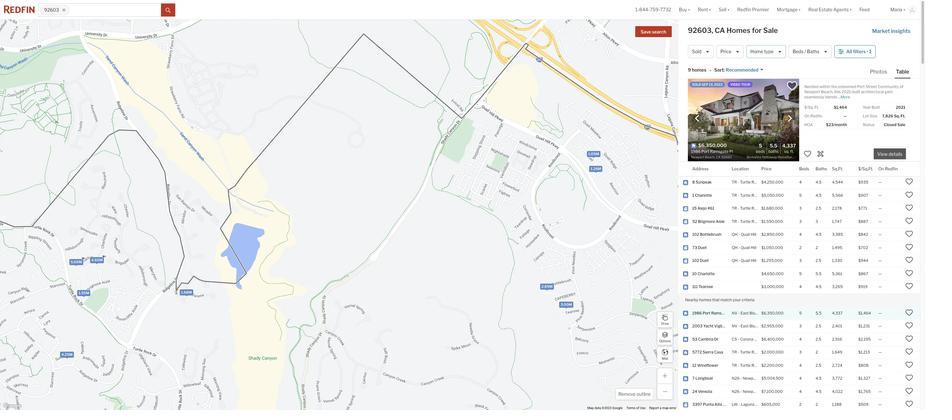 Task type: vqa. For each thing, say whether or not it's contained in the screenshot.
52
yes



Task type: describe. For each thing, give the bounding box(es) containing it.
brigmore
[[698, 219, 715, 224]]

sq. for 7,826
[[894, 114, 900, 118]]

rock for $1,550,000
[[752, 219, 761, 224]]

n26 for 24 venezia
[[732, 389, 740, 394]]

24
[[693, 389, 697, 394]]

759-
[[650, 7, 660, 12]]

15
[[693, 206, 697, 211]]

▾ inside real estate agents ▾ link
[[850, 7, 852, 12]]

map data ©2023 google
[[588, 406, 623, 410]]

1 east from the top
[[741, 311, 749, 316]]

3 for $2,000,000
[[800, 350, 802, 355]]

4 for $5,004,500
[[800, 376, 802, 381]]

- up tr - turtle rock $1,680,000
[[738, 193, 740, 198]]

4,337 for 4,337 sq. ft.
[[783, 143, 796, 149]]

2 vertical spatial baths
[[816, 166, 827, 171]]

111 tearose link
[[693, 284, 726, 290]]

5 beds
[[756, 143, 765, 154]]

tr for tr - turtle rock $1,550,000
[[732, 219, 737, 224]]

2 bluff from the top
[[750, 324, 759, 329]]

estate
[[819, 7, 833, 12]]

1 harbor from the top
[[762, 311, 774, 316]]

$1,213
[[859, 350, 870, 355]]

10 charlotte link
[[693, 271, 726, 277]]

qh for 102 bottlebrush
[[732, 232, 738, 237]]

2,178
[[832, 206, 842, 211]]

— for $1,464
[[879, 311, 882, 316]]

qh for 102 duet
[[732, 258, 738, 263]]

favorite button image
[[787, 80, 798, 91]]

- left $6,350,000
[[759, 311, 761, 316]]

google image
[[2, 402, 23, 410]]

recommended
[[726, 67, 759, 73]]

4 for $4,250,000
[[800, 180, 802, 185]]

homes for nearby
[[699, 298, 712, 302]]

10
[[693, 271, 697, 276]]

1 horizontal spatial price button
[[762, 162, 772, 176]]

4 for $7,100,000
[[800, 389, 802, 394]]

on inside button
[[879, 166, 884, 171]]

5.5 baths
[[769, 143, 779, 154]]

buy
[[679, 7, 687, 12]]

punta
[[703, 402, 714, 407]]

24 venezia
[[693, 389, 712, 394]]

▾ for maria ▾
[[904, 7, 906, 12]]

beds for beds / baths
[[793, 49, 804, 54]]

$887
[[859, 219, 869, 224]]

tour
[[741, 83, 751, 87]]

0 vertical spatial ft.
[[815, 105, 819, 110]]

12 windflower
[[693, 363, 719, 368]]

feed button
[[856, 0, 887, 19]]

1 vertical spatial beds
[[756, 149, 765, 154]]

/
[[805, 49, 806, 54]]

rock for $2,200,000
[[752, 363, 761, 368]]

newport for $5,004,500
[[743, 376, 759, 381]]

size
[[870, 114, 878, 118]]

$1,680,000
[[762, 206, 783, 211]]

$2,200,000
[[762, 363, 784, 368]]

within
[[820, 84, 831, 89]]

3 for $1,680,000
[[800, 206, 802, 211]]

- down tr - turtle rock $2,000,000
[[738, 363, 740, 368]]

$1,550,000
[[762, 219, 783, 224]]

73 duet
[[693, 245, 707, 250]]

2 right $605,000
[[800, 402, 802, 407]]

- right casa
[[738, 350, 740, 355]]

favorite this home image for $1,327
[[906, 374, 913, 382]]

favorite this home image for $1,464
[[906, 309, 913, 317]]

▾ for rent ▾
[[709, 7, 711, 12]]

- down the 1986 port ramsgate pl nv - east bluff - harbor view
[[739, 324, 740, 329]]

view details link
[[874, 148, 906, 160]]

1986 port ramsgate pl link
[[693, 311, 734, 316]]

$23/month
[[826, 122, 847, 127]]

— for $1,765
[[879, 389, 882, 394]]

favorite this home image for $771
[[906, 204, 913, 212]]

$1,050,000
[[762, 245, 783, 250]]

3,772
[[832, 376, 843, 381]]

0 horizontal spatial 1
[[693, 193, 694, 198]]

tr for tr - turtle rock $1,680,000
[[732, 206, 737, 211]]

#61
[[708, 206, 715, 211]]

beach,
[[821, 89, 834, 94]]

qh for 73 duet
[[732, 245, 738, 250]]

turtle for tr - turtle rock $2,000,000
[[740, 350, 751, 355]]

$1,231
[[859, 324, 870, 329]]

3 left 1,747
[[816, 219, 818, 224]]

- down tr - turtle rock $2,200,000
[[741, 376, 742, 381]]

$7,100,000
[[762, 389, 783, 394]]

favorite this home image for $907
[[906, 191, 913, 199]]

©2023
[[602, 406, 612, 410]]

1,188
[[832, 402, 842, 407]]

1 vertical spatial sale
[[898, 122, 906, 127]]

mortgage ▾ button
[[773, 0, 805, 19]]

view details
[[878, 151, 903, 157]]

2 vertical spatial redfin
[[885, 166, 898, 171]]

▾ for mortgage ▾
[[799, 7, 801, 12]]

turtle for tr - turtle rock $2,200,000
[[740, 363, 751, 368]]

qh - quail hill for $1,255,000
[[732, 258, 757, 263]]

favorite this home image for $867
[[906, 269, 913, 277]]

15 alejo #61
[[693, 206, 715, 211]]

tr for tr - turtle rock $2,200,000
[[732, 363, 737, 368]]

2003
[[693, 324, 703, 329]]

53 cambria dr
[[693, 337, 719, 342]]

google
[[613, 406, 623, 410]]

sold sep 13, 2023
[[692, 83, 723, 87]]

• for all filters • 1
[[867, 49, 869, 54]]

- up tr - turtle rock $1,550,000 on the bottom right of page
[[738, 206, 740, 211]]

— for $944
[[879, 258, 882, 263]]

1,747
[[832, 219, 842, 224]]

▾ for sell ▾
[[728, 7, 730, 12]]

2 harbor from the top
[[762, 324, 774, 329]]

— for $1,231
[[879, 324, 882, 329]]

map
[[663, 406, 669, 410]]

sell
[[719, 7, 727, 12]]

102 for 102 bottlebrush
[[693, 232, 699, 237]]

port inside nestled within the esteemed port street community of newport beach, this 2021-built architectural gem seamlessly blends ...
[[857, 84, 865, 89]]

0 vertical spatial price button
[[717, 45, 744, 58]]

...
[[838, 95, 841, 99]]

- right the 73 duet link
[[739, 245, 740, 250]]

5 for $4,650,000
[[800, 271, 802, 276]]

quail for $1,050,000
[[741, 245, 750, 250]]

2 east from the top
[[741, 324, 749, 329]]

▾ for buy ▾
[[688, 7, 690, 12]]

5.5 for $4,650,000
[[816, 271, 822, 276]]

draw button
[[657, 312, 673, 328]]

coast for $5,004,500
[[760, 376, 770, 381]]

tr - turtle rock $4,250,000
[[732, 180, 784, 185]]

7 longboat link
[[693, 376, 726, 381]]

4 for $2,200,000
[[800, 363, 802, 368]]

73 duet link
[[693, 245, 726, 251]]

— for $887
[[879, 219, 882, 224]]

3 for $2,955,000
[[800, 324, 802, 329]]

— for $771
[[879, 206, 882, 211]]

real estate agents ▾
[[809, 7, 852, 12]]

$/sq.ft.
[[859, 166, 874, 171]]

sunpeak
[[696, 180, 712, 185]]

rock for $4,250,000
[[752, 180, 761, 185]]

address
[[693, 166, 709, 171]]

terms of use
[[627, 406, 646, 410]]

92603,
[[688, 26, 714, 35]]

save
[[641, 29, 651, 35]]

qh - quail hill for $2,850,000
[[732, 232, 757, 237]]

2 vertical spatial view
[[775, 324, 784, 329]]

3.00m
[[561, 303, 572, 307]]

5 for $5,050,000
[[800, 193, 802, 198]]

turtle for tr - turtle rock $1,550,000
[[740, 219, 751, 224]]

alta
[[715, 402, 722, 407]]

your
[[733, 298, 741, 302]]

3 for $1,255,000
[[800, 258, 802, 263]]

rock for $1,680,000
[[752, 206, 761, 211]]

insights
[[891, 28, 911, 34]]

tr - turtle rock $2,200,000
[[732, 363, 784, 368]]

tr - turtle rock $5,050,000
[[732, 193, 784, 198]]

1.55m
[[79, 291, 89, 295]]

sep
[[702, 83, 709, 87]]

newport for $7,100,000
[[743, 389, 759, 394]]

hill for $2,850,000
[[751, 232, 757, 237]]

52 brigmore aisle
[[693, 219, 725, 224]]

0 horizontal spatial $1,464
[[834, 105, 847, 110]]

5.5 inside 5.5 baths
[[770, 143, 778, 149]]

3397 punta alta unit n lw - laguna woods
[[693, 402, 768, 407]]

all
[[847, 49, 852, 54]]

favorite this home image for $842
[[906, 230, 913, 238]]

home
[[751, 49, 764, 54]]

2 for 1,649
[[816, 350, 818, 355]]

$4,250,000
[[762, 180, 784, 185]]

ramsgate
[[712, 311, 730, 316]]

rent ▾
[[698, 7, 711, 12]]

video
[[731, 83, 741, 87]]

duet for 73 duet
[[698, 245, 707, 250]]

1 horizontal spatial redfin
[[811, 114, 823, 118]]

favorite this home image for $919
[[906, 283, 913, 290]]

— for $1,327
[[879, 376, 882, 381]]

2 for 1,188
[[816, 402, 818, 407]]

woods
[[756, 402, 768, 407]]

102 bottlebrush link
[[693, 232, 726, 238]]

agents
[[834, 7, 849, 12]]

$/sq.
[[805, 105, 814, 110]]

3,385
[[832, 232, 843, 237]]

maria ▾
[[891, 7, 906, 12]]



Task type: locate. For each thing, give the bounding box(es) containing it.
details
[[889, 151, 903, 157]]

3 4.5 from the top
[[816, 232, 822, 237]]

map region
[[0, 0, 758, 410]]

0 vertical spatial map
[[662, 357, 669, 360]]

remove 92603 image
[[62, 8, 66, 12]]

2 vertical spatial qh
[[732, 258, 738, 263]]

favorite this home image
[[906, 178, 913, 186], [906, 230, 913, 238], [906, 243, 913, 251], [906, 256, 913, 264], [906, 269, 913, 277], [906, 322, 913, 330], [906, 335, 913, 343], [906, 348, 913, 356], [906, 361, 913, 369], [906, 374, 913, 382], [906, 387, 913, 395]]

favorite this home image for $2,195
[[906, 335, 913, 343]]

2 qh - quail hill from the top
[[732, 245, 757, 250]]

favorite button checkbox
[[787, 80, 798, 91]]

•
[[867, 49, 869, 54], [710, 68, 711, 73]]

1 horizontal spatial 1
[[870, 49, 872, 54]]

newport up laguna
[[743, 389, 759, 394]]

2 n26 from the top
[[732, 389, 740, 394]]

options button
[[657, 329, 673, 345]]

6 4.5 from the top
[[816, 389, 822, 394]]

homes inside 9 homes •
[[692, 67, 707, 73]]

1 vertical spatial nv
[[732, 324, 738, 329]]

1 ▾ from the left
[[688, 7, 690, 12]]

2 4 from the top
[[800, 232, 802, 237]]

1 quail from the top
[[741, 232, 750, 237]]

2 quail from the top
[[741, 245, 750, 250]]

0 vertical spatial $1,464
[[834, 105, 847, 110]]

2 vertical spatial newport
[[743, 389, 759, 394]]

beds button
[[800, 162, 810, 176]]

sq. inside 4,337 sq. ft.
[[785, 149, 790, 154]]

$919
[[859, 284, 868, 289]]

11 favorite this home image from the top
[[906, 387, 913, 395]]

4.5 for 4,022
[[816, 389, 822, 394]]

quail left the $1,255,000
[[741, 258, 750, 263]]

baths button
[[816, 162, 827, 176]]

2 nv from the top
[[732, 324, 738, 329]]

— for $842
[[879, 232, 882, 237]]

None search field
[[69, 4, 161, 16]]

0 vertical spatial homes
[[692, 67, 707, 73]]

qh - quail hill down tr - turtle rock $1,550,000 on the bottom right of page
[[732, 232, 757, 237]]

- right lw
[[739, 402, 740, 407]]

tr right #61
[[732, 206, 737, 211]]

1 horizontal spatial map
[[662, 357, 669, 360]]

4,337 for 4,337
[[832, 311, 843, 316]]

baths right /
[[807, 49, 820, 54]]

n26 down tr - turtle rock $2,200,000
[[732, 376, 740, 381]]

n26 for 7 longboat
[[732, 376, 740, 381]]

2 qh from the top
[[732, 245, 738, 250]]

0 vertical spatial newport
[[805, 89, 821, 94]]

nearby
[[685, 298, 699, 302]]

1 hill from the top
[[751, 232, 757, 237]]

1 4.5 from the top
[[816, 180, 822, 185]]

favorite this home image
[[804, 150, 812, 158], [906, 191, 913, 199], [906, 204, 913, 212], [906, 217, 913, 225], [906, 283, 913, 290], [906, 309, 913, 317], [906, 400, 913, 408]]

0 horizontal spatial sale
[[764, 26, 778, 35]]

3 4 from the top
[[800, 284, 802, 289]]

1 vertical spatial on redfin
[[879, 166, 898, 171]]

3 right $2,955,000
[[800, 324, 802, 329]]

8
[[693, 180, 695, 185]]

4.5 left 3,385
[[816, 232, 822, 237]]

photos button
[[869, 68, 895, 78]]

1 vertical spatial newport
[[743, 376, 759, 381]]

• inside 9 homes •
[[710, 68, 711, 73]]

on right $/sq.ft.
[[879, 166, 884, 171]]

rent ▾ button
[[698, 0, 711, 19]]

1 rock from the top
[[752, 180, 761, 185]]

sold
[[692, 49, 702, 54]]

2.5 left the 1,330
[[816, 258, 822, 263]]

3 right $1,550,000
[[800, 219, 802, 224]]

5772 sierra casa
[[693, 350, 723, 355]]

2 vertical spatial ft.
[[791, 149, 794, 154]]

1 right the filters
[[870, 49, 872, 54]]

$935
[[859, 180, 869, 185]]

4,544
[[832, 180, 843, 185]]

6 favorite this home image from the top
[[906, 322, 913, 330]]

4 4 from the top
[[800, 337, 802, 342]]

2.5 for 2,401
[[816, 324, 822, 329]]

rock down tr - turtle rock $2,000,000
[[752, 363, 761, 368]]

for
[[752, 26, 762, 35]]

— for $702
[[879, 245, 882, 250]]

homes left that
[[699, 298, 712, 302]]

nv
[[732, 311, 738, 316], [732, 324, 738, 329]]

favorite this home image for $1,213
[[906, 348, 913, 356]]

0 vertical spatial n26
[[732, 376, 740, 381]]

4,337 sq. ft.
[[783, 143, 796, 154]]

sq. up closed sale
[[894, 114, 900, 118]]

7 4 from the top
[[800, 389, 802, 394]]

• right the filters
[[867, 49, 869, 54]]

map
[[662, 357, 669, 360], [588, 406, 594, 410]]

n26 up lw
[[732, 389, 740, 394]]

qh right bottlebrush
[[732, 232, 738, 237]]

price button up :
[[717, 45, 744, 58]]

5.5
[[770, 143, 778, 149], [816, 271, 822, 276], [816, 311, 822, 316]]

2 tr from the top
[[732, 193, 737, 198]]

102 bottlebrush
[[693, 232, 722, 237]]

map for map data ©2023 google
[[588, 406, 594, 410]]

hill for $1,050,000
[[751, 245, 757, 250]]

53
[[693, 337, 698, 342]]

status
[[863, 122, 875, 127]]

1 coast from the top
[[760, 376, 770, 381]]

4.5 left 4,022
[[816, 389, 822, 394]]

community
[[878, 84, 899, 89]]

1,649
[[832, 350, 843, 355]]

2 horizontal spatial redfin
[[885, 166, 898, 171]]

— for $2,195
[[879, 337, 882, 342]]

favorite this home image for $509
[[906, 400, 913, 408]]

1 vertical spatial charlotte
[[698, 271, 715, 276]]

6 4 from the top
[[800, 376, 802, 381]]

port right 1986
[[703, 311, 711, 316]]

1 vertical spatial n26 - newport coast
[[732, 389, 770, 394]]

view up $2,955,000
[[775, 311, 784, 316]]

nestled
[[805, 84, 819, 89]]

tr
[[732, 180, 737, 185], [732, 193, 737, 198], [732, 206, 737, 211], [732, 219, 737, 224], [732, 350, 737, 355], [732, 363, 737, 368]]

5 rock from the top
[[752, 350, 761, 355]]

0 vertical spatial qh - quail hill
[[732, 232, 757, 237]]

$605,000
[[762, 402, 781, 407]]

4 turtle from the top
[[740, 219, 751, 224]]

5 tr from the top
[[732, 350, 737, 355]]

east right pl at the bottom right of page
[[741, 311, 749, 316]]

1 vertical spatial ft.
[[901, 114, 906, 118]]

price up :
[[721, 49, 732, 54]]

n26
[[732, 376, 740, 381], [732, 389, 740, 394]]

- down tr - turtle rock $1,550,000 on the bottom right of page
[[739, 232, 740, 237]]

0 horizontal spatial map
[[588, 406, 594, 410]]

ft. right 5.5 baths
[[791, 149, 794, 154]]

- right pl at the bottom right of page
[[739, 311, 740, 316]]

1 vertical spatial quail
[[741, 245, 750, 250]]

1 favorite this home image from the top
[[906, 178, 913, 186]]

0 vertical spatial coast
[[760, 376, 770, 381]]

3 favorite this home image from the top
[[906, 243, 913, 251]]

4 for $2,850,000
[[800, 232, 802, 237]]

5.5 for $6,350,000
[[816, 311, 822, 316]]

2.5 for 2,724
[[816, 363, 822, 368]]

report a map error
[[650, 406, 677, 410]]

:
[[724, 67, 725, 73]]

homes for 9
[[692, 67, 707, 73]]

photos
[[870, 69, 888, 75]]

0 vertical spatial hill
[[751, 232, 757, 237]]

1 vertical spatial homes
[[699, 298, 712, 302]]

102 for 102 duet
[[693, 258, 699, 263]]

beds left /
[[793, 49, 804, 54]]

qh right the 73 duet link
[[732, 245, 738, 250]]

3 right $2,000,000
[[800, 350, 802, 355]]

port up built on the top right
[[857, 84, 865, 89]]

remove
[[619, 392, 636, 397]]

$907
[[859, 193, 869, 198]]

$4,650,000
[[762, 271, 784, 276]]

1 horizontal spatial 4,337
[[832, 311, 843, 316]]

coast up woods
[[760, 389, 770, 394]]

1 n26 from the top
[[732, 376, 740, 381]]

redfin left 'premier'
[[738, 7, 752, 12]]

street
[[866, 84, 877, 89]]

3 qh - quail hill from the top
[[732, 258, 757, 263]]

baths inside button
[[807, 49, 820, 54]]

1 qh - quail hill from the top
[[732, 232, 757, 237]]

5 ▾ from the left
[[850, 7, 852, 12]]

lot
[[863, 114, 869, 118]]

2 hill from the top
[[751, 245, 757, 250]]

4 2.5 from the top
[[816, 337, 822, 342]]

—
[[844, 114, 847, 118], [879, 180, 882, 185], [879, 193, 882, 198], [879, 206, 882, 211], [879, 219, 882, 224], [879, 232, 882, 237], [879, 245, 882, 250], [879, 258, 882, 263], [879, 271, 882, 276], [879, 284, 882, 289], [879, 311, 882, 316], [879, 324, 882, 329], [879, 337, 882, 342], [879, 350, 882, 355], [879, 363, 882, 368], [879, 376, 882, 381], [879, 389, 882, 394], [879, 402, 882, 407]]

tr for tr - turtle rock $4,250,000
[[732, 180, 737, 185]]

newport inside nestled within the esteemed port street community of newport beach, this 2021-built architectural gem seamlessly blends ...
[[805, 89, 821, 94]]

ft. right $/sq.
[[815, 105, 819, 110]]

1 102 from the top
[[693, 232, 699, 237]]

rock for $5,050,000
[[752, 193, 761, 198]]

match
[[721, 298, 732, 302]]

5 4.5 from the top
[[816, 376, 822, 381]]

1 tr from the top
[[732, 180, 737, 185]]

2 102 from the top
[[693, 258, 699, 263]]

2,916
[[832, 337, 842, 342]]

favorite this home image for $1,231
[[906, 322, 913, 330]]

baths
[[807, 49, 820, 54], [769, 149, 779, 154], [816, 166, 827, 171]]

2.85m
[[542, 284, 553, 289]]

quail down tr - turtle rock $1,550,000 on the bottom right of page
[[741, 232, 750, 237]]

1 vertical spatial n26
[[732, 389, 740, 394]]

1 vertical spatial bluff
[[750, 324, 759, 329]]

1 horizontal spatial $1,464
[[859, 311, 871, 316]]

beds left 5.5 baths
[[756, 149, 765, 154]]

tr right 1 charlotte link
[[732, 193, 737, 198]]

seamlessly
[[805, 95, 825, 99]]

$2,195
[[859, 337, 871, 342]]

view
[[878, 151, 888, 157], [775, 311, 784, 316], [775, 324, 784, 329]]

1 vertical spatial hill
[[751, 245, 757, 250]]

5 favorite this home image from the top
[[906, 269, 913, 277]]

harbor up $2,955,000
[[762, 311, 774, 316]]

sort :
[[715, 67, 725, 73]]

4.5 left the 3,265
[[816, 284, 822, 289]]

rent
[[698, 7, 708, 12]]

3 turtle from the top
[[740, 206, 751, 211]]

previous button image
[[694, 115, 701, 122]]

8 sunpeak
[[693, 180, 712, 185]]

built
[[872, 105, 880, 110]]

sold button
[[688, 45, 714, 58]]

- up laguna
[[741, 389, 742, 394]]

2 4.5 from the top
[[816, 193, 822, 198]]

1 vertical spatial •
[[710, 68, 711, 73]]

0 vertical spatial 1
[[870, 49, 872, 54]]

9 favorite this home image from the top
[[906, 361, 913, 369]]

2 turtle from the top
[[740, 193, 751, 198]]

map down options
[[662, 357, 669, 360]]

2 favorite this home image from the top
[[906, 230, 913, 238]]

4.5
[[816, 180, 822, 185], [816, 193, 822, 198], [816, 232, 822, 237], [816, 284, 822, 289], [816, 376, 822, 381], [816, 389, 822, 394]]

$808
[[859, 363, 869, 368]]

0 vertical spatial price
[[721, 49, 732, 54]]

1 qh from the top
[[732, 232, 738, 237]]

1 turtle from the top
[[740, 180, 751, 185]]

0 vertical spatial nv
[[732, 311, 738, 316]]

0 vertical spatial beds
[[793, 49, 804, 54]]

4 4.5 from the top
[[816, 284, 822, 289]]

0 horizontal spatial price button
[[717, 45, 744, 58]]

1 vertical spatial sq.
[[785, 149, 790, 154]]

0 vertical spatial sale
[[764, 26, 778, 35]]

cambria
[[698, 337, 714, 342]]

beds inside button
[[793, 49, 804, 54]]

tr - turtle rock $1,550,000
[[732, 219, 783, 224]]

4 right $2,850,000
[[800, 232, 802, 237]]

5 down beds button
[[800, 193, 802, 198]]

$1,255,000
[[762, 258, 783, 263]]

1 n26 - newport coast from the top
[[732, 376, 770, 381]]

the
[[831, 84, 838, 89]]

0 horizontal spatial price
[[721, 49, 732, 54]]

0 vertical spatial redfin
[[738, 7, 752, 12]]

2023
[[714, 83, 723, 87]]

4 ▾ from the left
[[799, 7, 801, 12]]

0 vertical spatial charlotte
[[695, 193, 712, 198]]

favorite this home image for $702
[[906, 243, 913, 251]]

4 tr from the top
[[732, 219, 737, 224]]

ft. for 4,337
[[791, 149, 794, 154]]

coast for $7,100,000
[[760, 389, 770, 394]]

ft. for 7,826
[[901, 114, 906, 118]]

favorite this home image for $1,765
[[906, 387, 913, 395]]

rock for $2,000,000
[[752, 350, 761, 355]]

1 vertical spatial baths
[[769, 149, 779, 154]]

mortgage ▾ button
[[777, 0, 801, 19]]

▾ inside buy ▾ dropdown button
[[688, 7, 690, 12]]

heading
[[691, 142, 744, 160]]

turtle up tr - turtle rock $1,680,000
[[740, 193, 751, 198]]

sell ▾
[[719, 7, 730, 12]]

4.5 for 3,265
[[816, 284, 822, 289]]

next button image
[[787, 115, 793, 122]]

7 longboat
[[693, 376, 713, 381]]

5 2.5 from the top
[[816, 363, 822, 368]]

7732
[[660, 7, 671, 12]]

turtle for tr - turtle rock $5,050,000
[[740, 193, 751, 198]]

3 hill from the top
[[751, 258, 757, 263]]

2 2.5 from the top
[[816, 258, 822, 263]]

tr down location button
[[732, 180, 737, 185]]

0 vertical spatial qh
[[732, 232, 738, 237]]

favorite this home image for $808
[[906, 361, 913, 369]]

2.5 for 2,916
[[816, 337, 822, 342]]

— for $867
[[879, 271, 882, 276]]

102 down 52
[[693, 232, 699, 237]]

4.5 for 3,772
[[816, 376, 822, 381]]

1 vertical spatial duet
[[700, 258, 709, 263]]

turtle up tr - turtle rock $1,550,000 on the bottom right of page
[[740, 206, 751, 211]]

2 right the '$1,050,000' on the right
[[800, 245, 802, 250]]

4 rock from the top
[[752, 219, 761, 224]]

10 favorite this home image from the top
[[906, 374, 913, 382]]

1 vertical spatial 4,337
[[832, 311, 843, 316]]

6 ▾ from the left
[[904, 7, 906, 12]]

▾ inside sell ▾ dropdown button
[[728, 7, 730, 12]]

1 vertical spatial qh
[[732, 245, 738, 250]]

rock up tr - turtle rock $1,550,000 on the bottom right of page
[[752, 206, 761, 211]]

— for $919
[[879, 284, 882, 289]]

1 2.5 from the top
[[816, 206, 822, 211]]

3 tr from the top
[[732, 206, 737, 211]]

tr for tr - turtle rock $5,050,000
[[732, 193, 737, 198]]

sale right closed
[[898, 122, 906, 127]]

2.5
[[816, 206, 822, 211], [816, 258, 822, 263], [816, 324, 822, 329], [816, 337, 822, 342], [816, 363, 822, 368]]

turtle for tr - turtle rock $4,250,000
[[740, 180, 751, 185]]

0 vertical spatial east
[[741, 311, 749, 316]]

newport down tr - turtle rock $2,200,000
[[743, 376, 759, 381]]

3 for $1,550,000
[[800, 219, 802, 224]]

0 horizontal spatial of
[[637, 406, 640, 410]]

5 inside 5 beds
[[759, 143, 762, 149]]

2 n26 - newport coast from the top
[[732, 389, 770, 394]]

1 horizontal spatial of
[[900, 84, 904, 89]]

coast down tr - turtle rock $2,200,000
[[760, 376, 770, 381]]

2 left 1,495
[[816, 245, 818, 250]]

— for $509
[[879, 402, 882, 407]]

1 vertical spatial redfin
[[811, 114, 823, 118]]

hill down tr - turtle rock $1,550,000 on the bottom right of page
[[751, 232, 757, 237]]

— for $907
[[879, 193, 882, 198]]

hill left the '$1,050,000' on the right
[[751, 245, 757, 250]]

- left $2,955,000
[[759, 324, 761, 329]]

4 down beds button
[[800, 180, 802, 185]]

3 ▾ from the left
[[728, 7, 730, 12]]

4 for $6,400,000
[[800, 337, 802, 342]]

rock down tr - turtle rock $1,680,000
[[752, 219, 761, 224]]

2 left 1,188
[[816, 402, 818, 407]]

duet for 102 duet
[[700, 258, 709, 263]]

1 vertical spatial price button
[[762, 162, 772, 176]]

5 turtle from the top
[[740, 350, 751, 355]]

sell ▾ button
[[715, 0, 734, 19]]

1 vertical spatial port
[[703, 311, 711, 316]]

rock up tr - turtle rock $1,680,000
[[752, 193, 761, 198]]

turtle up tr - turtle rock $2,200,000
[[740, 350, 751, 355]]

0 horizontal spatial sq.
[[785, 149, 790, 154]]

0 vertical spatial duet
[[698, 245, 707, 250]]

view inside the view details button
[[878, 151, 888, 157]]

1 horizontal spatial ft.
[[815, 105, 819, 110]]

homes right 9 in the right top of the page
[[692, 67, 707, 73]]

tr right aisle
[[732, 219, 737, 224]]

bluff up nv - east bluff - harbor view in the bottom right of the page
[[750, 311, 759, 316]]

0 vertical spatial bluff
[[750, 311, 759, 316]]

ft. inside 4,337 sq. ft.
[[791, 149, 794, 154]]

3 quail from the top
[[741, 258, 750, 263]]

2 vertical spatial 5.5
[[816, 311, 822, 316]]

3 rock from the top
[[752, 206, 761, 211]]

$842
[[859, 232, 868, 237]]

1 vertical spatial on
[[879, 166, 884, 171]]

1 vertical spatial of
[[637, 406, 640, 410]]

- right aisle
[[738, 219, 740, 224]]

n26 - newport coast for $7,100,000
[[732, 389, 770, 394]]

beds / baths
[[793, 49, 820, 54]]

7 favorite this home image from the top
[[906, 335, 913, 343]]

▾ right buy
[[688, 7, 690, 12]]

0 vertical spatial quail
[[741, 232, 750, 237]]

— for $935
[[879, 180, 882, 185]]

- down location button
[[738, 180, 740, 185]]

map for map
[[662, 357, 669, 360]]

lw
[[732, 402, 738, 407]]

terms of use link
[[627, 406, 646, 410]]

sq.
[[894, 114, 900, 118], [785, 149, 790, 154]]

submit search image
[[166, 8, 171, 13]]

0 horizontal spatial •
[[710, 68, 711, 73]]

1 vertical spatial harbor
[[762, 324, 774, 329]]

0 vertical spatial of
[[900, 84, 904, 89]]

0 vertical spatial port
[[857, 84, 865, 89]]

charlotte up 15 alejo #61
[[695, 193, 712, 198]]

8 favorite this home image from the top
[[906, 348, 913, 356]]

1 nv from the top
[[732, 311, 738, 316]]

24 venezia link
[[693, 389, 726, 395]]

1 horizontal spatial on
[[879, 166, 884, 171]]

charlotte inside 1 charlotte link
[[695, 193, 712, 198]]

harbor down $6,350,000
[[762, 324, 774, 329]]

n26 - newport coast up laguna
[[732, 389, 770, 394]]

0 vertical spatial •
[[867, 49, 869, 54]]

2 left 1,649
[[816, 350, 818, 355]]

0 vertical spatial 4,337
[[783, 143, 796, 149]]

1 horizontal spatial on redfin
[[879, 166, 898, 171]]

favorite this home image for $935
[[906, 178, 913, 186]]

2 vertical spatial quail
[[741, 258, 750, 263]]

turtle for tr - turtle rock $1,680,000
[[740, 206, 751, 211]]

6 turtle from the top
[[740, 363, 751, 368]]

• inside button
[[867, 49, 869, 54]]

beds for beds button
[[800, 166, 810, 171]]

1-
[[636, 7, 639, 12]]

rock up 'tr - turtle rock $5,050,000'
[[752, 180, 761, 185]]

1 horizontal spatial price
[[762, 166, 772, 171]]

2 ▾ from the left
[[709, 7, 711, 12]]

hoa
[[805, 122, 813, 127]]

0 vertical spatial 5.5
[[770, 143, 778, 149]]

5 4 from the top
[[800, 363, 802, 368]]

2 vertical spatial beds
[[800, 166, 810, 171]]

5772
[[693, 350, 702, 355]]

sale right for
[[764, 26, 778, 35]]

charlotte inside 10 charlotte link
[[698, 271, 715, 276]]

charlotte for 10 charlotte
[[698, 271, 715, 276]]

2 for 1,495
[[816, 245, 818, 250]]

tr - turtle rock $2,000,000
[[732, 350, 784, 355]]

quail left the '$1,050,000' on the right
[[741, 245, 750, 250]]

1 vertical spatial price
[[762, 166, 772, 171]]

charlotte right 10
[[698, 271, 715, 276]]

1 inside button
[[870, 49, 872, 54]]

save search
[[641, 29, 667, 35]]

2 vertical spatial qh - quail hill
[[732, 258, 757, 263]]

0 vertical spatial on redfin
[[805, 114, 823, 118]]

1 vertical spatial $1,464
[[859, 311, 871, 316]]

4.5 for 5,566
[[816, 193, 822, 198]]

6 tr from the top
[[732, 363, 737, 368]]

- right 102 duet link
[[739, 258, 740, 263]]

duet up 10 charlotte
[[700, 258, 709, 263]]

port
[[857, 84, 865, 89], [703, 311, 711, 316]]

favorite this home image for $944
[[906, 256, 913, 264]]

qh - quail hill for $1,050,000
[[732, 245, 757, 250]]

1 horizontal spatial sq.
[[894, 114, 900, 118]]

mortgage ▾
[[777, 7, 801, 12]]

1 vertical spatial coast
[[760, 389, 770, 394]]

alejo
[[698, 206, 707, 211]]

draw
[[661, 322, 669, 326]]

1 vertical spatial east
[[741, 324, 749, 329]]

of
[[900, 84, 904, 89], [637, 406, 640, 410]]

turtle down tr - turtle rock $1,680,000
[[740, 219, 751, 224]]

redfin down view details
[[885, 166, 898, 171]]

2 horizontal spatial ft.
[[901, 114, 906, 118]]

102 down '73'
[[693, 258, 699, 263]]

1 bluff from the top
[[750, 311, 759, 316]]

4.65m
[[91, 258, 103, 263]]

3 2.5 from the top
[[816, 324, 822, 329]]

turtle
[[740, 180, 751, 185], [740, 193, 751, 198], [740, 206, 751, 211], [740, 219, 751, 224], [740, 350, 751, 355], [740, 363, 751, 368]]

of left use
[[637, 406, 640, 410]]

4,337 right 5.5 baths
[[783, 143, 796, 149]]

1 vertical spatial map
[[588, 406, 594, 410]]

2 rock from the top
[[752, 193, 761, 198]]

0 horizontal spatial ft.
[[791, 149, 794, 154]]

tr right casa
[[732, 350, 737, 355]]

0 vertical spatial n26 - newport coast
[[732, 376, 770, 381]]

1 4 from the top
[[800, 180, 802, 185]]

nv - east bluff - harbor view
[[732, 324, 784, 329]]

view left details on the right top of page
[[878, 151, 888, 157]]

address button
[[693, 162, 709, 176]]

2.5 for 2,178
[[816, 206, 822, 211]]

ca
[[715, 26, 725, 35]]

6 rock from the top
[[752, 363, 761, 368]]

2.5 for 1,330
[[816, 258, 822, 263]]

0 vertical spatial on
[[805, 114, 810, 118]]

1986 port ramsgate pl nv - east bluff - harbor view
[[693, 311, 784, 316]]

$1,765
[[859, 389, 871, 394]]

1,330
[[832, 258, 843, 263]]

0 horizontal spatial port
[[703, 311, 711, 316]]

x-out this home image
[[817, 150, 825, 158]]

n26 - newport coast for $5,004,500
[[732, 376, 770, 381]]

▾ right mortgage
[[799, 7, 801, 12]]

2 coast from the top
[[760, 389, 770, 394]]

• left sort
[[710, 68, 711, 73]]

on up the hoa
[[805, 114, 810, 118]]

hill left the $1,255,000
[[751, 258, 757, 263]]

0 vertical spatial harbor
[[762, 311, 774, 316]]

1 horizontal spatial •
[[867, 49, 869, 54]]

map left data
[[588, 406, 594, 410]]

4 favorite this home image from the top
[[906, 256, 913, 264]]

2 vertical spatial hill
[[751, 258, 757, 263]]

5 for $6,350,000
[[800, 311, 802, 316]]

hill for $1,255,000
[[751, 258, 757, 263]]

1 vertical spatial view
[[775, 311, 784, 316]]

2.5 left 2,916
[[816, 337, 822, 342]]

of right community
[[900, 84, 904, 89]]

▾ inside mortgage ▾ dropdown button
[[799, 7, 801, 12]]

— for $808
[[879, 363, 882, 368]]

redfin premier button
[[734, 0, 773, 19]]

▾ inside rent ▾ dropdown button
[[709, 7, 711, 12]]

map inside button
[[662, 357, 669, 360]]

of inside nestled within the esteemed port street community of newport beach, this 2021-built architectural gem seamlessly blends ...
[[900, 84, 904, 89]]

3 right $1,680,000
[[800, 206, 802, 211]]

3 qh from the top
[[732, 258, 738, 263]]

photo of 1986 port ramsgate pl, newport beach, ca 92660 image
[[688, 79, 800, 161]]

12 windflower link
[[693, 363, 726, 368]]

4 for $3,000,000
[[800, 284, 802, 289]]

9
[[688, 67, 691, 73]]

1 vertical spatial 5.5
[[816, 271, 822, 276]]

newport down nestled
[[805, 89, 821, 94]]

0 vertical spatial view
[[878, 151, 888, 157]]

turtle down tr - turtle rock $2,000,000
[[740, 363, 751, 368]]

use
[[640, 406, 646, 410]]

111
[[693, 284, 698, 289]]



